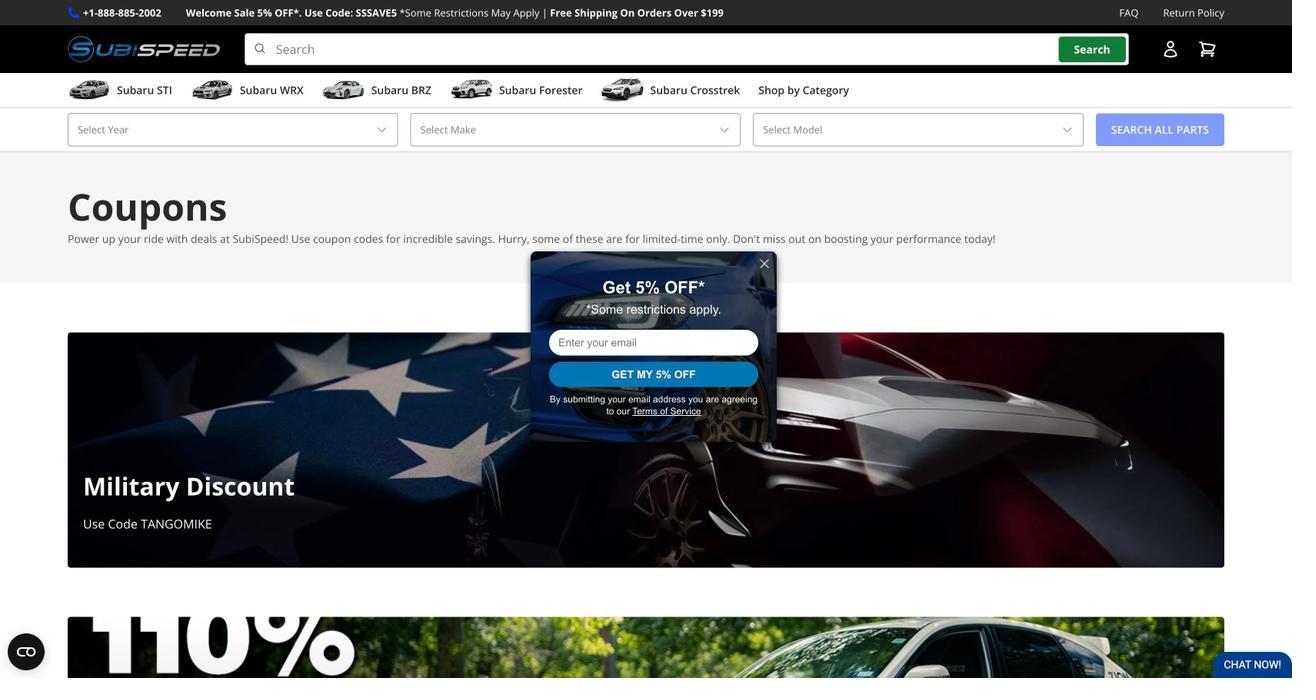 Task type: locate. For each thing, give the bounding box(es) containing it.
subispeed logo image
[[68, 33, 220, 65]]

Select Year button
[[68, 113, 398, 147]]

button image
[[1162, 40, 1180, 59]]

select make image
[[719, 124, 731, 136]]

a subaru crosstrek thumbnail image image
[[601, 79, 644, 102]]

Select Make button
[[411, 113, 741, 147]]

a subaru sti thumbnail image image
[[68, 79, 111, 102]]

search input field
[[244, 33, 1130, 65]]



Task type: describe. For each thing, give the bounding box(es) containing it.
open widget image
[[8, 634, 45, 671]]

a subaru wrx thumbnail image image
[[191, 79, 234, 102]]

select model image
[[1062, 124, 1074, 136]]

a subaru brz thumbnail image image
[[322, 79, 365, 102]]

a subaru forester thumbnail image image
[[450, 79, 493, 102]]

select year image
[[376, 124, 388, 136]]

Select Model button
[[753, 113, 1084, 147]]



Task type: vqa. For each thing, say whether or not it's contained in the screenshot.
a subaru forester Thumbnail Image
yes



